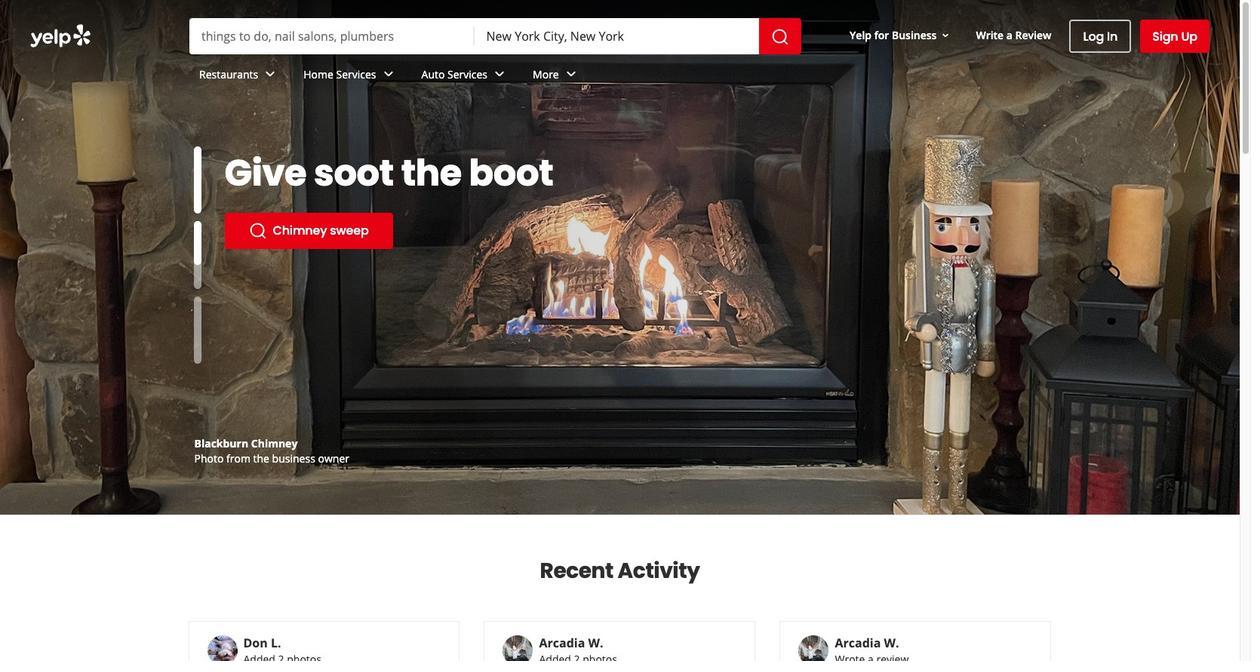 Task type: locate. For each thing, give the bounding box(es) containing it.
2 arcadia w. from the left
[[835, 635, 899, 651]]

yelp for business
[[850, 28, 937, 42]]

chimney
[[273, 222, 327, 239], [251, 436, 298, 451]]

1 24 chevron down v2 image from the left
[[261, 65, 279, 83]]

1 none field from the left
[[201, 28, 462, 45]]

1 services from the left
[[336, 67, 376, 81]]

0 horizontal spatial photo of arcadia w. image
[[503, 635, 533, 661]]

24 chevron down v2 image inside home services link
[[379, 65, 397, 83]]

select slide image left give
[[194, 146, 201, 214]]

none field near
[[486, 28, 747, 45]]

3 24 chevron down v2 image from the left
[[491, 65, 509, 83]]

arcadia
[[539, 635, 585, 651], [835, 635, 881, 651]]

2 services from the left
[[448, 67, 488, 81]]

arcadia w. link for second "photo of arcadia w." from left
[[835, 635, 899, 651]]

services right the home
[[336, 67, 376, 81]]

don
[[243, 635, 268, 651]]

0 horizontal spatial arcadia
[[539, 635, 585, 651]]

Find text field
[[201, 28, 462, 45]]

1 arcadia w. from the left
[[539, 635, 603, 651]]

24 chevron down v2 image inside 'auto services' link
[[491, 65, 509, 83]]

the inside blackburn chimney photo from the business owner
[[253, 451, 269, 466]]

none search field inside explore banner section banner
[[189, 18, 804, 54]]

0 vertical spatial the
[[401, 148, 462, 198]]

recent
[[540, 556, 614, 586]]

1 horizontal spatial arcadia w.
[[835, 635, 899, 651]]

2 horizontal spatial 24 chevron down v2 image
[[491, 65, 509, 83]]

sign
[[1153, 28, 1178, 45]]

restaurants link
[[187, 54, 291, 98]]

0 horizontal spatial arcadia w.
[[539, 635, 603, 651]]

24 chevron down v2 image
[[562, 65, 580, 83]]

auto services link
[[409, 54, 521, 98]]

select slide image
[[194, 146, 201, 214], [194, 198, 201, 266]]

1 w. from the left
[[588, 635, 603, 651]]

24 chevron down v2 image right restaurants
[[261, 65, 279, 83]]

24 chevron down v2 image for auto services
[[491, 65, 509, 83]]

1 vertical spatial the
[[253, 451, 269, 466]]

1 horizontal spatial arcadia w. link
[[835, 635, 899, 651]]

search image
[[771, 28, 789, 46]]

0 horizontal spatial w.
[[588, 635, 603, 651]]

arcadia w. link for 2nd "photo of arcadia w." from the right
[[539, 635, 603, 651]]

sign up
[[1153, 28, 1198, 45]]

business
[[892, 28, 937, 42]]

the
[[401, 148, 462, 198], [253, 451, 269, 466]]

arcadia for second "photo of arcadia w." from left
[[835, 635, 881, 651]]

2 w. from the left
[[884, 635, 899, 651]]

1 horizontal spatial services
[[448, 67, 488, 81]]

None search field
[[189, 18, 804, 54]]

services for auto services
[[448, 67, 488, 81]]

none field up 24 chevron down v2 icon
[[486, 28, 747, 45]]

arcadia for 2nd "photo of arcadia w." from the right
[[539, 635, 585, 651]]

1 horizontal spatial 24 chevron down v2 image
[[379, 65, 397, 83]]

write a review
[[976, 28, 1052, 42]]

business
[[272, 451, 315, 466]]

2 none field from the left
[[486, 28, 747, 45]]

1 horizontal spatial the
[[401, 148, 462, 198]]

1 horizontal spatial arcadia
[[835, 635, 881, 651]]

1 horizontal spatial photo of arcadia w. image
[[799, 635, 829, 661]]

explore recent activity section section
[[176, 515, 1064, 661]]

give soot the boot
[[225, 148, 553, 198]]

0 horizontal spatial the
[[253, 451, 269, 466]]

2 24 chevron down v2 image from the left
[[379, 65, 397, 83]]

24 chevron down v2 image left auto at left
[[379, 65, 397, 83]]

0 horizontal spatial 24 chevron down v2 image
[[261, 65, 279, 83]]

None field
[[201, 28, 462, 45], [486, 28, 747, 45]]

1 horizontal spatial none field
[[486, 28, 747, 45]]

sweep
[[330, 222, 369, 239]]

in
[[1107, 28, 1118, 45]]

24 chevron down v2 image right auto services
[[491, 65, 509, 83]]

photo of arcadia w. image
[[503, 635, 533, 661], [799, 635, 829, 661]]

1 horizontal spatial w.
[[884, 635, 899, 651]]

0 horizontal spatial services
[[336, 67, 376, 81]]

1 select slide image from the top
[[194, 146, 201, 214]]

services right auto at left
[[448, 67, 488, 81]]

24 chevron down v2 image
[[261, 65, 279, 83], [379, 65, 397, 83], [491, 65, 509, 83]]

24 chevron down v2 image for home services
[[379, 65, 397, 83]]

24 chevron down v2 image inside restaurants link
[[261, 65, 279, 83]]

boot
[[469, 148, 553, 198]]

arcadia w.
[[539, 635, 603, 651], [835, 635, 899, 651]]

None search field
[[0, 0, 1240, 98]]

Near text field
[[486, 28, 747, 45]]

0 horizontal spatial none field
[[201, 28, 462, 45]]

services
[[336, 67, 376, 81], [448, 67, 488, 81]]

w.
[[588, 635, 603, 651], [884, 635, 899, 651]]

arcadia w. for 2nd "photo of arcadia w." from the right
[[539, 635, 603, 651]]

1 arcadia from the left
[[539, 635, 585, 651]]

yelp for business button
[[844, 22, 958, 49]]

1 vertical spatial chimney
[[251, 436, 298, 451]]

none field up home services
[[201, 28, 462, 45]]

1 arcadia w. link from the left
[[539, 635, 603, 651]]

photo of don l. image
[[207, 635, 237, 661]]

select slide image left 24 search v2 icon
[[194, 198, 201, 266]]

log in
[[1083, 28, 1118, 45]]

write a review link
[[970, 22, 1058, 49]]

2 arcadia from the left
[[835, 635, 881, 651]]

chimney right 24 search v2 icon
[[273, 222, 327, 239]]

chimney up the business at the left bottom of page
[[251, 436, 298, 451]]

arcadia w. link
[[539, 635, 603, 651], [835, 635, 899, 651]]

services for home services
[[336, 67, 376, 81]]

0 horizontal spatial arcadia w. link
[[539, 635, 603, 651]]

2 arcadia w. link from the left
[[835, 635, 899, 651]]

more
[[533, 67, 559, 81]]

24 chevron down v2 image for restaurants
[[261, 65, 279, 83]]



Task type: vqa. For each thing, say whether or not it's contained in the screenshot.
'Give soot the boot'
yes



Task type: describe. For each thing, give the bounding box(es) containing it.
business categories element
[[187, 54, 1210, 98]]

24 search v2 image
[[249, 222, 267, 240]]

more link
[[521, 54, 592, 98]]

none field 'find'
[[201, 28, 462, 45]]

yelp
[[850, 28, 872, 42]]

don l. link
[[243, 635, 281, 651]]

restaurants
[[199, 67, 258, 81]]

write
[[976, 28, 1004, 42]]

1 photo of arcadia w. image from the left
[[503, 635, 533, 661]]

log
[[1083, 28, 1104, 45]]

photo
[[194, 451, 224, 466]]

review
[[1015, 28, 1052, 42]]

sign up button
[[1140, 20, 1210, 53]]

recent activity
[[540, 556, 700, 586]]

blackburn chimney link
[[194, 436, 298, 451]]

log in button
[[1070, 20, 1131, 53]]

16 chevron down v2 image
[[940, 29, 952, 41]]

0 vertical spatial chimney
[[273, 222, 327, 239]]

blackburn
[[194, 436, 248, 451]]

2 photo of arcadia w. image from the left
[[799, 635, 829, 661]]

give
[[225, 148, 307, 198]]

chimney sweep
[[273, 222, 369, 239]]

home services
[[304, 67, 376, 81]]

auto services
[[422, 67, 488, 81]]

home
[[304, 67, 333, 81]]

soot
[[314, 148, 394, 198]]

owner
[[318, 451, 349, 466]]

arcadia w. for second "photo of arcadia w." from left
[[835, 635, 899, 651]]

home services link
[[291, 54, 409, 98]]

chimney sweep link
[[225, 213, 393, 249]]

a
[[1007, 28, 1013, 42]]

chimney inside blackburn chimney photo from the business owner
[[251, 436, 298, 451]]

auto
[[422, 67, 445, 81]]

from
[[226, 451, 251, 466]]

l.
[[271, 635, 281, 651]]

don l.
[[243, 635, 281, 651]]

activity
[[618, 556, 700, 586]]

for
[[874, 28, 889, 42]]

explore banner section banner
[[0, 0, 1240, 515]]

none search field containing log in
[[0, 0, 1240, 98]]

up
[[1181, 28, 1198, 45]]

blackburn chimney photo from the business owner
[[194, 436, 349, 466]]

2 select slide image from the top
[[194, 198, 201, 266]]



